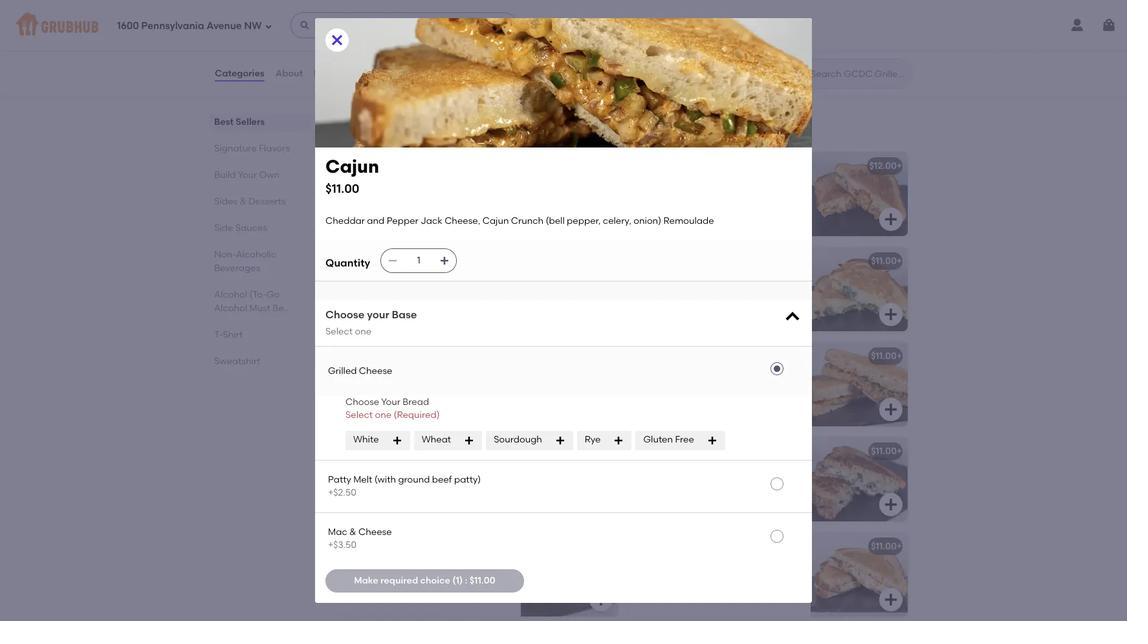 Task type: describe. For each thing, give the bounding box(es) containing it.
gallo,
[[715, 192, 740, 203]]

+ inside build your own grilled cheese $9.50 +
[[661, 51, 667, 62]]

2 horizontal spatial crunch
[[665, 382, 697, 393]]

sellers
[[236, 117, 265, 128]]

0 vertical spatial (bell
[[546, 215, 565, 226]]

0 vertical spatial cheddar and pepper jack cheese, cajun crunch (bell pepper, celery, onion) remoulade
[[326, 215, 714, 226]]

mac & cheese +$3.50
[[328, 527, 392, 551]]

cheese, inside mozzarella, feta cheese, spinach, tomato, diced red onion
[[419, 464, 455, 475]]

1 horizontal spatial pepper,
[[721, 382, 755, 393]]

available
[[469, 126, 503, 135]]

cheese, inside mozzarella cheese, spinach, basil, pesto
[[685, 274, 721, 285]]

roasted
[[723, 464, 759, 475]]

wheat
[[422, 435, 451, 446]]

+$2.50
[[328, 487, 356, 498]]

0 horizontal spatial jack
[[421, 215, 443, 226]]

+ for american cheese, diced tomato, bacon
[[897, 160, 903, 171]]

tomato, inside mozzarella, feta cheese, spinach, tomato, diced red onion
[[346, 477, 382, 488]]

1 vertical spatial cajun
[[483, 215, 509, 226]]

:
[[465, 575, 468, 586]]

make
[[354, 575, 378, 586]]

truffle herb image
[[811, 437, 908, 522]]

mac inside signature flavors gcdc's famous signature flavors: available as a grilled cheese, patty melt, or mac & cheese bowl.
[[633, 126, 650, 135]]

categories button
[[214, 50, 265, 97]]

build for build your own
[[214, 170, 236, 181]]

and inside cheddar and pepper jack cheese, cajun crunch (bell pepper, celery, onion) remoulade
[[678, 369, 695, 380]]

1 vertical spatial (bell
[[700, 382, 719, 393]]

chees,
[[440, 382, 471, 393]]

feta
[[397, 464, 417, 475]]

1600
[[117, 20, 139, 31]]

t-
[[214, 329, 223, 340]]

+$3.50
[[328, 540, 357, 551]]

mustard
[[346, 572, 382, 583]]

$12.00 +
[[870, 160, 903, 171]]

nw
[[244, 20, 262, 31]]

one for your
[[355, 326, 372, 337]]

2 horizontal spatial jack
[[732, 369, 753, 380]]

young american
[[346, 160, 420, 171]]

build your own
[[214, 170, 280, 181]]

your
[[367, 309, 389, 321]]

sides
[[214, 196, 238, 207]]

free
[[675, 435, 695, 446]]

& inside signature flavors gcdc's famous signature flavors: available as a grilled cheese, patty melt, or mac & cheese bowl.
[[651, 126, 657, 135]]

categories
[[215, 68, 265, 79]]

own for build your own grilled cheese $9.50 +
[[684, 35, 705, 46]]

cheddar cheese, diced jalapeno, pulled pork, mac and chees, bbq sauce
[[346, 369, 498, 406]]

cheese, inside american cheese, diced tomato, bacon
[[392, 179, 427, 190]]

grilled cheese button
[[315, 347, 812, 396]]

grilled cheese
[[328, 366, 393, 377]]

0 vertical spatial buffalo
[[346, 255, 378, 267]]

sides & desserts tab
[[214, 195, 305, 208]]

desserts
[[249, 196, 286, 207]]

pastrami,
[[410, 559, 451, 570]]

cheese, inside cheddar cheese, diced jalapeno, pulled pork, mac and chees, bbq sauce
[[388, 369, 424, 380]]

pennsylvania
[[141, 20, 204, 31]]

melt
[[354, 474, 372, 485]]

gluten free
[[644, 435, 695, 446]]

build your own tab
[[214, 168, 305, 182]]

best sellers
[[214, 117, 265, 128]]

ground
[[398, 474, 430, 485]]

beef
[[432, 474, 452, 485]]

search icon image
[[790, 66, 806, 82]]

reuben image
[[521, 533, 618, 617]]

choose for choose your bread
[[346, 397, 379, 408]]

reuben
[[346, 541, 380, 552]]

melt,
[[603, 126, 622, 135]]

non-alcoholic beverages tab
[[214, 248, 305, 275]]

sauce inside cheddar cheese, diced jalapeno, pulled pork, mac and chees, bbq sauce
[[346, 395, 374, 406]]

0 vertical spatial remoulade
[[664, 215, 714, 226]]

Input item quantity number field
[[405, 249, 433, 273]]

sweatshirt
[[214, 356, 260, 367]]

sauces
[[235, 223, 267, 234]]

signature flavors
[[214, 143, 290, 154]]

diced for tomato,
[[429, 179, 455, 190]]

rye
[[585, 435, 601, 446]]

mediterranean
[[346, 446, 413, 457]]

signature flavors gcdc's famous signature flavors: available as a grilled cheese, patty melt, or mac & cheese bowl.
[[336, 108, 709, 135]]

soup
[[384, 35, 407, 46]]

onion
[[432, 477, 458, 488]]

pepper inside the pepper jack cheese, chorizo crumble, pico de gallo, avocado crema
[[636, 179, 668, 190]]

1 vertical spatial remoulade
[[666, 395, 717, 406]]

cheese inside button
[[359, 366, 393, 377]]

pork,
[[375, 382, 397, 393]]

(required)
[[394, 410, 440, 421]]

a
[[516, 126, 521, 135]]

0 horizontal spatial truffle
[[636, 446, 664, 457]]

blue inside cheddar and blue cheese, buffalo crunch (diced carrot, celery, onion), ranch and hot sauce
[[408, 274, 426, 285]]

cajun inside cheddar and pepper jack cheese, cajun crunch (bell pepper, celery, onion) remoulade
[[636, 382, 663, 393]]

1 vertical spatial cheddar and pepper jack cheese, cajun crunch (bell pepper, celery, onion) remoulade
[[636, 369, 791, 406]]

cheese inside signature flavors gcdc's famous signature flavors: available as a grilled cheese, patty melt, or mac & cheese bowl.
[[659, 126, 688, 135]]

$11.00 for pizza melt image
[[871, 541, 897, 552]]

side sauces
[[214, 223, 267, 234]]

ranch
[[346, 300, 375, 311]]

celery, inside cheddar and blue cheese, buffalo crunch (diced carrot, celery, onion), ranch and hot sauce
[[443, 287, 471, 298]]

0 vertical spatial american
[[376, 160, 420, 171]]

pepper inside cheddar and pepper jack cheese, cajun crunch (bell pepper, celery, onion) remoulade
[[698, 369, 729, 380]]

0 vertical spatial crunch
[[511, 215, 544, 226]]

choice
[[420, 575, 450, 586]]

chorizo
[[732, 179, 766, 190]]

1 vertical spatial pepper
[[387, 215, 419, 226]]

onion),
[[474, 287, 504, 298]]

spinach, inside mozzarella cheese, spinach, basil, pesto
[[723, 274, 761, 285]]

$12.00
[[870, 160, 897, 171]]

$11.00 for truffle herb image
[[871, 446, 897, 457]]

2 vertical spatial celery,
[[757, 382, 785, 393]]

jack inside the pepper jack cheese, chorizo crumble, pico de gallo, avocado crema
[[670, 179, 692, 190]]

0 horizontal spatial cajun
[[326, 155, 379, 177]]

spinach, inside mozzarella, feta cheese, spinach, tomato, diced red onion
[[457, 464, 496, 475]]

buffalo blue image
[[521, 247, 618, 331]]

build your own grilled cheese $9.50 +
[[638, 35, 772, 62]]

white
[[353, 435, 379, 446]]

bowl.
[[690, 126, 709, 135]]

pepper jack cheese, chorizo crumble, pico de gallo, avocado crema
[[636, 179, 782, 216]]

pulled
[[346, 382, 373, 393]]

1 horizontal spatial celery,
[[603, 215, 632, 226]]

beverages
[[214, 263, 260, 274]]

$11.00 + for cheddar and pepper jack cheese, cajun crunch (bell pepper, celery, onion) remoulade
[[871, 351, 903, 362]]

mac inside cheddar cheese, diced jalapeno, pulled pork, mac and chees, bbq sauce
[[399, 382, 419, 393]]

0 horizontal spatial herb
[[667, 446, 688, 457]]

red
[[412, 477, 430, 488]]

sides & desserts
[[214, 196, 286, 207]]

gcdc's
[[336, 126, 366, 135]]

mac inside mac & cheese +$3.50
[[328, 527, 347, 538]]

crema
[[636, 205, 667, 216]]

cup
[[409, 35, 428, 46]]

american inside american cheese, diced tomato, bacon
[[346, 179, 389, 190]]

sauekraut,
[[454, 559, 501, 570]]

1600 pennsylvania avenue nw
[[117, 20, 262, 31]]

side sauces tab
[[214, 221, 305, 235]]

base
[[392, 309, 417, 321]]

non-alcoholic beverages
[[214, 249, 277, 274]]

your for choose your bread select one (required)
[[381, 397, 401, 408]]

$11.00 + for mozzarella cheese, roasted mushrooms, spinach, truffle herb aioli
[[871, 446, 903, 457]]

cheese, inside the mozzarella cheese, roasted mushrooms, spinach, truffle herb aioli
[[685, 464, 721, 475]]

cheese, inside "swiss cheese, pastrami, sauekraut, mustard"
[[372, 559, 408, 570]]

cheese inside build your own grilled cheese $9.50 +
[[739, 35, 772, 46]]

mozzarella cheese, roasted mushrooms, spinach, truffle herb aioli
[[636, 464, 783, 501]]

truffle herb
[[636, 446, 688, 457]]

choose your base select one
[[326, 309, 417, 337]]

main navigation navigation
[[0, 0, 1128, 50]]



Task type: vqa. For each thing, say whether or not it's contained in the screenshot.
"Choose Your Bread Select one (Required)"
yes



Task type: locate. For each thing, give the bounding box(es) containing it.
1 vertical spatial signature
[[400, 126, 436, 135]]

1 horizontal spatial &
[[350, 527, 356, 538]]

crumble,
[[636, 192, 677, 203]]

bacon
[[346, 192, 375, 203]]

best
[[214, 117, 234, 128]]

mozzarella,
[[346, 464, 395, 475]]

diced inside cheddar cheese, diced jalapeno, pulled pork, mac and chees, bbq sauce
[[426, 369, 452, 380]]

build inside tab
[[214, 170, 236, 181]]

flavors down the best sellers "tab"
[[259, 143, 290, 154]]

2 vertical spatial cajun
[[636, 382, 663, 393]]

blue
[[380, 255, 400, 267], [408, 274, 426, 285]]

american up american cheese, diced tomato, bacon
[[376, 160, 420, 171]]

blue up carrot,
[[408, 274, 426, 285]]

buffalo up ranch at the left of the page
[[346, 255, 378, 267]]

non-
[[214, 249, 236, 260]]

1 horizontal spatial build
[[638, 35, 661, 46]]

make required choice (1) : $11.00
[[354, 575, 495, 586]]

pepper,
[[567, 215, 601, 226], [721, 382, 755, 393]]

& for sides & desserts
[[240, 196, 247, 207]]

one for your
[[375, 410, 392, 421]]

0 horizontal spatial buffalo
[[346, 255, 378, 267]]

about
[[276, 68, 303, 79]]

mozzarella up mushrooms,
[[636, 464, 683, 475]]

select inside choose your base select one
[[326, 326, 353, 337]]

$4.00
[[348, 51, 372, 62]]

2 vertical spatial jack
[[732, 369, 753, 380]]

jalapeno,
[[454, 369, 498, 380]]

avenue
[[207, 20, 242, 31]]

1 vertical spatial jack
[[421, 215, 443, 226]]

mac right or
[[633, 126, 650, 135]]

buffalo blue
[[346, 255, 400, 267]]

select for choose your base
[[326, 326, 353, 337]]

1 vertical spatial onion)
[[636, 395, 664, 406]]

(diced
[[381, 287, 409, 298]]

0 horizontal spatial (bell
[[546, 215, 565, 226]]

0 vertical spatial mac
[[633, 126, 650, 135]]

2 horizontal spatial your
[[663, 35, 682, 46]]

best sellers tab
[[214, 115, 305, 129]]

& for mac & cheese +$3.50
[[350, 527, 356, 538]]

hot
[[396, 300, 412, 311]]

0 vertical spatial herb
[[667, 446, 688, 457]]

tomato
[[348, 35, 382, 46]]

mozzarella for spinach,
[[636, 464, 683, 475]]

2 vertical spatial your
[[381, 397, 401, 408]]

(bell
[[546, 215, 565, 226], [700, 382, 719, 393]]

bbq image
[[521, 342, 618, 426]]

patty inside signature flavors gcdc's famous signature flavors: available as a grilled cheese, patty melt, or mac & cheese bowl.
[[582, 126, 602, 135]]

cheddar and blue cheese, buffalo crunch (diced carrot, celery, onion), ranch and hot sauce
[[346, 274, 504, 311]]

swiss cheese, pastrami, sauekraut, mustard
[[346, 559, 501, 583]]

0 vertical spatial tomato,
[[457, 179, 493, 190]]

truffle down gluten
[[636, 446, 664, 457]]

young
[[346, 160, 374, 171]]

cheddar for bbq image
[[346, 369, 386, 380]]

2 vertical spatial mac
[[328, 527, 347, 538]]

flavors for signature flavors gcdc's famous signature flavors: available as a grilled cheese, patty melt, or mac & cheese bowl.
[[406, 108, 455, 124]]

side
[[214, 223, 233, 234]]

reviews button
[[313, 50, 351, 97]]

quantity
[[326, 257, 370, 269]]

mushrooms,
[[636, 477, 689, 488]]

pepper
[[636, 179, 668, 190], [387, 215, 419, 226], [698, 369, 729, 380]]

onion) down "crumble,"
[[634, 215, 662, 226]]

2 vertical spatial diced
[[385, 477, 410, 488]]

bbq
[[473, 382, 492, 393]]

grilled inside build your own grilled cheese $9.50 +
[[707, 35, 737, 46]]

2 horizontal spatial &
[[651, 126, 657, 135]]

flavors up "flavors:"
[[406, 108, 455, 124]]

spinach, up "onion"
[[457, 464, 496, 475]]

cheese,
[[549, 126, 580, 135], [392, 179, 427, 190], [694, 179, 730, 190], [445, 215, 481, 226], [429, 274, 464, 285], [685, 274, 721, 285], [388, 369, 424, 380], [755, 369, 791, 380], [419, 464, 455, 475], [685, 464, 721, 475], [372, 559, 408, 570]]

green goddess image
[[811, 247, 908, 331]]

diced inside mozzarella, feta cheese, spinach, tomato, diced red onion
[[385, 477, 410, 488]]

your inside choose your bread select one (required)
[[381, 397, 401, 408]]

alcoholic
[[236, 249, 277, 260]]

tomato, inside american cheese, diced tomato, bacon
[[457, 179, 493, 190]]

1 vertical spatial buffalo
[[467, 274, 498, 285]]

0 horizontal spatial build
[[214, 170, 236, 181]]

0 vertical spatial pepper
[[636, 179, 668, 190]]

0 horizontal spatial pepper,
[[567, 215, 601, 226]]

signature up famous
[[336, 108, 402, 124]]

choose inside choose your base select one
[[326, 309, 365, 321]]

1 vertical spatial spinach,
[[457, 464, 496, 475]]

& inside mac & cheese +$3.50
[[350, 527, 356, 538]]

cheddar inside cheddar cheese, diced jalapeno, pulled pork, mac and chees, bbq sauce
[[346, 369, 386, 380]]

$11.00 for the green goddess 'image'
[[871, 255, 897, 267]]

$11.00 for cajun 'image'
[[871, 351, 897, 362]]

1 vertical spatial crunch
[[346, 287, 379, 298]]

as
[[505, 126, 514, 135]]

cajun image
[[811, 342, 908, 426]]

truffle inside the mozzarella cheese, roasted mushrooms, spinach, truffle herb aioli
[[732, 477, 759, 488]]

1 horizontal spatial crunch
[[511, 215, 544, 226]]

& right or
[[651, 126, 657, 135]]

cheese, inside the pepper jack cheese, chorizo crumble, pico de gallo, avocado crema
[[694, 179, 730, 190]]

1 vertical spatial your
[[238, 170, 257, 181]]

basil,
[[764, 274, 786, 285]]

mozzarella inside the mozzarella cheese, roasted mushrooms, spinach, truffle herb aioli
[[636, 464, 683, 475]]

patty up +$2.50
[[328, 474, 351, 485]]

1 horizontal spatial tomato,
[[457, 179, 493, 190]]

jack
[[670, 179, 692, 190], [421, 215, 443, 226], [732, 369, 753, 380]]

buffalo inside cheddar and blue cheese, buffalo crunch (diced carrot, celery, onion), ranch and hot sauce
[[467, 274, 498, 285]]

one inside choose your bread select one (required)
[[375, 410, 392, 421]]

(with
[[375, 474, 396, 485]]

choose inside choose your bread select one (required)
[[346, 397, 379, 408]]

1 vertical spatial tomato,
[[346, 477, 382, 488]]

tomato, down available
[[457, 179, 493, 190]]

0 vertical spatial jack
[[670, 179, 692, 190]]

spinach, down roasted
[[691, 477, 730, 488]]

mac up bread
[[399, 382, 419, 393]]

your for build your own
[[238, 170, 257, 181]]

0 vertical spatial one
[[355, 326, 372, 337]]

+ for cheddar and blue cheese, buffalo crunch (diced carrot, celery, onion), ranch and hot sauce
[[897, 255, 903, 267]]

bread
[[403, 397, 429, 408]]

$9.50
[[638, 51, 661, 62]]

t-shirt
[[214, 329, 243, 340]]

select for choose your bread
[[346, 410, 373, 421]]

truffle down roasted
[[732, 477, 759, 488]]

build inside build your own grilled cheese $9.50 +
[[638, 35, 661, 46]]

choose for choose your base
[[326, 309, 365, 321]]

1 horizontal spatial sauce
[[414, 300, 442, 311]]

pizza melt image
[[811, 533, 908, 617]]

$11.00 inside cajun $11.00
[[326, 181, 360, 196]]

0 horizontal spatial grilled
[[328, 366, 357, 377]]

0 horizontal spatial tomato,
[[346, 477, 382, 488]]

mac up +$3.50
[[328, 527, 347, 538]]

1 vertical spatial &
[[240, 196, 247, 207]]

cheddar and pepper jack cheese, cajun crunch (bell pepper, celery, onion) remoulade
[[326, 215, 714, 226], [636, 369, 791, 406]]

select up white
[[346, 410, 373, 421]]

1 horizontal spatial flavors
[[406, 108, 455, 124]]

select
[[326, 326, 353, 337], [346, 410, 373, 421]]

young american image
[[521, 152, 618, 236]]

1 vertical spatial celery,
[[443, 287, 471, 298]]

0 vertical spatial blue
[[380, 255, 400, 267]]

grilled inside signature flavors gcdc's famous signature flavors: available as a grilled cheese, patty melt, or mac & cheese bowl.
[[523, 126, 547, 135]]

select inside choose your bread select one (required)
[[346, 410, 373, 421]]

mac
[[633, 126, 650, 135], [399, 382, 419, 393], [328, 527, 347, 538]]

flavors
[[406, 108, 455, 124], [259, 143, 290, 154]]

0 vertical spatial onion)
[[634, 215, 662, 226]]

svg image
[[1102, 17, 1117, 33], [299, 20, 310, 30], [265, 22, 272, 30], [329, 32, 345, 48], [884, 53, 899, 69], [594, 211, 609, 227], [388, 256, 398, 266], [884, 307, 899, 322], [784, 308, 802, 326], [392, 435, 402, 446], [464, 435, 475, 446], [555, 435, 566, 446], [614, 435, 624, 446], [884, 497, 899, 512], [594, 592, 609, 608]]

flavors inside signature flavors gcdc's famous signature flavors: available as a grilled cheese, patty melt, or mac & cheese bowl.
[[406, 108, 455, 124]]

+ for mozzarella, feta cheese, spinach, tomato, diced red onion
[[897, 446, 903, 457]]

choose your bread select one (required)
[[346, 397, 440, 421]]

0 vertical spatial own
[[684, 35, 705, 46]]

0 horizontal spatial own
[[259, 170, 280, 181]]

buffalo up onion),
[[467, 274, 498, 285]]

own inside build your own grilled cheese $9.50 +
[[684, 35, 705, 46]]

& right sides
[[240, 196, 247, 207]]

2 vertical spatial signature
[[214, 143, 257, 154]]

required
[[381, 575, 418, 586]]

signature flavors tab
[[214, 142, 305, 155]]

mozzarella cheese, spinach, basil, pesto
[[636, 274, 786, 298]]

0 vertical spatial choose
[[326, 309, 365, 321]]

spinach, left basil,
[[723, 274, 761, 285]]

diced inside american cheese, diced tomato, bacon
[[429, 179, 455, 190]]

& inside tab
[[240, 196, 247, 207]]

cheddar inside cheddar and blue cheese, buffalo crunch (diced carrot, celery, onion), ranch and hot sauce
[[346, 274, 386, 285]]

cheese, inside signature flavors gcdc's famous signature flavors: available as a grilled cheese, patty melt, or mac & cheese bowl.
[[549, 126, 580, 135]]

+ for cheddar cheese, diced jalapeno, pulled pork, mac and chees, bbq sauce
[[897, 351, 903, 362]]

your inside build your own grilled cheese $9.50 +
[[663, 35, 682, 46]]

herb inside the mozzarella cheese, roasted mushrooms, spinach, truffle herb aioli
[[761, 477, 783, 488]]

blue left input item quantity "number field"
[[380, 255, 400, 267]]

0 horizontal spatial patty
[[328, 474, 351, 485]]

0 horizontal spatial sauce
[[346, 395, 374, 406]]

flavors inside tab
[[259, 143, 290, 154]]

diced down "flavors:"
[[429, 179, 455, 190]]

1 horizontal spatial grilled
[[523, 126, 547, 135]]

patty left melt,
[[582, 126, 602, 135]]

mozzarella
[[636, 274, 683, 285], [636, 464, 683, 475]]

0 vertical spatial your
[[663, 35, 682, 46]]

sourdough
[[494, 435, 542, 446]]

tomato soup cup $4.00
[[348, 35, 428, 62]]

1 vertical spatial blue
[[408, 274, 426, 285]]

cheese, inside cheddar and blue cheese, buffalo crunch (diced carrot, celery, onion), ranch and hot sauce
[[429, 274, 464, 285]]

0 vertical spatial cajun
[[326, 155, 379, 177]]

svg image
[[594, 53, 609, 69], [884, 211, 899, 227], [440, 256, 450, 266], [884, 402, 899, 417], [707, 435, 718, 446], [884, 592, 899, 608]]

+
[[661, 51, 667, 62], [897, 160, 903, 171], [897, 255, 903, 267], [897, 351, 903, 362], [607, 446, 613, 457], [897, 446, 903, 457], [897, 541, 903, 552]]

cheddar for cajun 'image'
[[636, 369, 676, 380]]

signature left "flavors:"
[[400, 126, 436, 135]]

signature for signature flavors gcdc's famous signature flavors: available as a grilled cheese, patty melt, or mac & cheese bowl.
[[336, 108, 402, 124]]

0 vertical spatial flavors
[[406, 108, 455, 124]]

diced up the chees,
[[426, 369, 452, 380]]

0 horizontal spatial your
[[238, 170, 257, 181]]

cheddar cheese, diced jalapeno, pulled pork, mac and chees, bbq sauce button
[[339, 342, 618, 426]]

+ for swiss cheese, pastrami, sauekraut, mustard
[[897, 541, 903, 552]]

$11.00 + for mozzarella, feta cheese, spinach, tomato, diced red onion
[[581, 446, 613, 457]]

mozzarella, feta cheese, spinach, tomato, diced red onion
[[346, 464, 496, 488]]

$11.00
[[326, 181, 360, 196], [871, 255, 897, 267], [871, 351, 897, 362], [581, 446, 607, 457], [871, 446, 897, 457], [871, 541, 897, 552], [470, 575, 495, 586]]

1 vertical spatial herb
[[761, 477, 783, 488]]

mozzarella up pesto
[[636, 274, 683, 285]]

2 mozzarella from the top
[[636, 464, 683, 475]]

own for build your own
[[259, 170, 280, 181]]

0 horizontal spatial &
[[240, 196, 247, 207]]

choose left your at left
[[326, 309, 365, 321]]

tomato, down mozzarella,
[[346, 477, 382, 488]]

1 horizontal spatial own
[[684, 35, 705, 46]]

0 horizontal spatial celery,
[[443, 287, 471, 298]]

build
[[638, 35, 661, 46], [214, 170, 236, 181]]

choose down pulled
[[346, 397, 379, 408]]

mozzarella for pesto
[[636, 274, 683, 285]]

0 vertical spatial truffle
[[636, 446, 664, 457]]

remoulade up free
[[666, 395, 717, 406]]

(1)
[[453, 575, 463, 586]]

0 horizontal spatial pepper
[[387, 215, 419, 226]]

1 mozzarella from the top
[[636, 274, 683, 285]]

0 vertical spatial grilled
[[707, 35, 737, 46]]

crunch inside cheddar and blue cheese, buffalo crunch (diced carrot, celery, onion), ranch and hot sauce
[[346, 287, 379, 298]]

t-shirt tab
[[214, 328, 305, 342]]

1 vertical spatial truffle
[[732, 477, 759, 488]]

2 horizontal spatial pepper
[[698, 369, 729, 380]]

aioli
[[636, 490, 655, 501]]

signature down best sellers
[[214, 143, 257, 154]]

and inside cheddar cheese, diced jalapeno, pulled pork, mac and chees, bbq sauce
[[421, 382, 438, 393]]

0 vertical spatial &
[[651, 126, 657, 135]]

2 horizontal spatial mac
[[633, 126, 650, 135]]

flavors for signature flavors
[[259, 143, 290, 154]]

grilled inside grilled cheese button
[[328, 366, 357, 377]]

signature for signature flavors
[[214, 143, 257, 154]]

0 vertical spatial select
[[326, 326, 353, 337]]

1 vertical spatial patty
[[328, 474, 351, 485]]

2 vertical spatial crunch
[[665, 382, 697, 393]]

onion) up gluten
[[636, 395, 664, 406]]

1 horizontal spatial blue
[[408, 274, 426, 285]]

one down pork,
[[375, 410, 392, 421]]

1 vertical spatial diced
[[426, 369, 452, 380]]

mozzarella inside mozzarella cheese, spinach, basil, pesto
[[636, 274, 683, 285]]

1 horizontal spatial truffle
[[732, 477, 759, 488]]

2 horizontal spatial grilled
[[707, 35, 737, 46]]

your for build your own grilled cheese $9.50 +
[[663, 35, 682, 46]]

crunch
[[511, 215, 544, 226], [346, 287, 379, 298], [665, 382, 697, 393]]

diced down feta
[[385, 477, 410, 488]]

1 vertical spatial one
[[375, 410, 392, 421]]

0 horizontal spatial blue
[[380, 255, 400, 267]]

patty inside patty melt (with ground beef patty) +$2.50
[[328, 474, 351, 485]]

build up $9.50
[[638, 35, 661, 46]]

your inside tab
[[238, 170, 257, 181]]

buffalo
[[346, 255, 378, 267], [467, 274, 498, 285]]

sauce down pulled
[[346, 395, 374, 406]]

southwest image
[[811, 152, 908, 236]]

1 vertical spatial grilled
[[523, 126, 547, 135]]

0 horizontal spatial mac
[[328, 527, 347, 538]]

mediterranean image
[[521, 437, 618, 522]]

&
[[651, 126, 657, 135], [240, 196, 247, 207], [350, 527, 356, 538]]

cajun $11.00
[[326, 155, 379, 196]]

flavors:
[[438, 126, 467, 135]]

and
[[367, 215, 385, 226], [388, 274, 405, 285], [377, 300, 394, 311], [678, 369, 695, 380], [421, 382, 438, 393]]

truffle
[[636, 446, 664, 457], [732, 477, 759, 488]]

build up sides
[[214, 170, 236, 181]]

sauce down carrot,
[[414, 300, 442, 311]]

2 horizontal spatial cajun
[[636, 382, 663, 393]]

one down your at left
[[355, 326, 372, 337]]

$11.00 for 'mediterranean' "image" at bottom
[[581, 446, 607, 457]]

1 vertical spatial american
[[346, 179, 389, 190]]

sauce inside cheddar and blue cheese, buffalo crunch (diced carrot, celery, onion), ranch and hot sauce
[[414, 300, 442, 311]]

0 vertical spatial diced
[[429, 179, 455, 190]]

own inside build your own tab
[[259, 170, 280, 181]]

pesto
[[636, 287, 661, 298]]

spinach, inside the mozzarella cheese, roasted mushrooms, spinach, truffle herb aioli
[[691, 477, 730, 488]]

0 horizontal spatial one
[[355, 326, 372, 337]]

diced for jalapeno,
[[426, 369, 452, 380]]

patty)
[[454, 474, 481, 485]]

0 vertical spatial pepper,
[[567, 215, 601, 226]]

build for build your own grilled cheese $9.50 +
[[638, 35, 661, 46]]

signature inside tab
[[214, 143, 257, 154]]

sweatshirt tab
[[214, 355, 305, 368]]

american cheese, diced tomato, bacon
[[346, 179, 493, 203]]

spinach,
[[723, 274, 761, 285], [457, 464, 496, 475], [691, 477, 730, 488]]

american up the bacon
[[346, 179, 389, 190]]

2 vertical spatial pepper
[[698, 369, 729, 380]]

1 vertical spatial build
[[214, 170, 236, 181]]

tab
[[214, 288, 305, 315]]

2 vertical spatial spinach,
[[691, 477, 730, 488]]

remoulade down pico
[[664, 215, 714, 226]]

0 vertical spatial patty
[[582, 126, 602, 135]]

0 vertical spatial sauce
[[414, 300, 442, 311]]

cheddar for buffalo blue "image"
[[346, 274, 386, 285]]

cheddar
[[326, 215, 365, 226], [346, 274, 386, 285], [346, 369, 386, 380], [636, 369, 676, 380]]

select down ranch at the left of the page
[[326, 326, 353, 337]]

0 vertical spatial mozzarella
[[636, 274, 683, 285]]

0 vertical spatial spinach,
[[723, 274, 761, 285]]

1 vertical spatial flavors
[[259, 143, 290, 154]]

signature
[[336, 108, 402, 124], [400, 126, 436, 135], [214, 143, 257, 154]]

1 horizontal spatial patty
[[582, 126, 602, 135]]

own
[[684, 35, 705, 46], [259, 170, 280, 181]]

diced
[[429, 179, 455, 190], [426, 369, 452, 380], [385, 477, 410, 488]]

cheese inside mac & cheese +$3.50
[[359, 527, 392, 538]]

Search GCDC Grilled Cheese Bar search field
[[810, 68, 909, 80]]

one inside choose your base select one
[[355, 326, 372, 337]]

1 horizontal spatial mac
[[399, 382, 419, 393]]

choose
[[326, 309, 365, 321], [346, 397, 379, 408]]

1 horizontal spatial cajun
[[483, 215, 509, 226]]

& up +$3.50
[[350, 527, 356, 538]]



